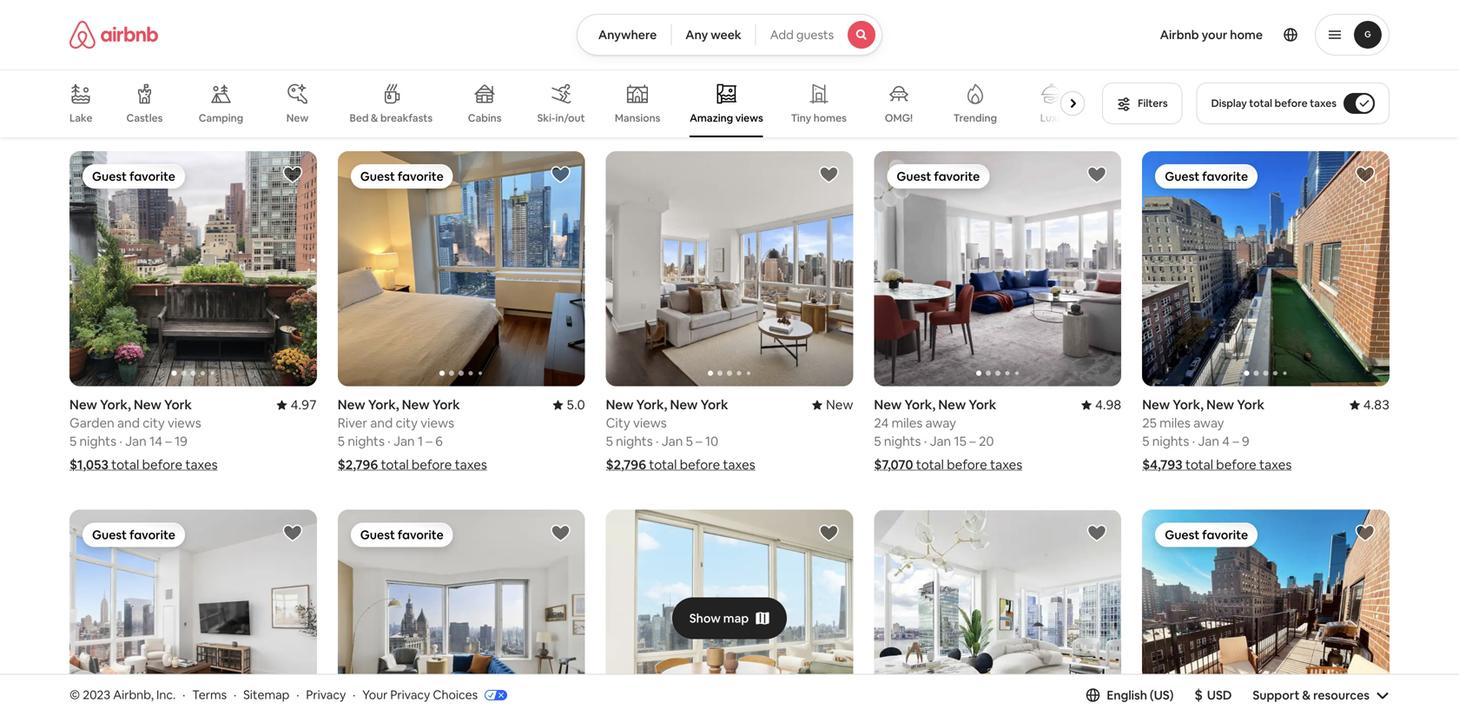 Task type: locate. For each thing, give the bounding box(es) containing it.
views right the amazing
[[736, 111, 764, 124]]

privacy left the your
[[306, 687, 346, 703]]

jan inside new york, new york 24 miles away 5 nights · jan 15 – 20 $7,070 total before taxes
[[930, 433, 952, 450]]

add
[[771, 27, 794, 43]]

nights inside "new york, new york 25 miles away 5 nights · jan 4 – 9 $4,793 total before taxes"
[[1153, 433, 1190, 450]]

1 vertical spatial &
[[1303, 687, 1312, 703]]

1 horizontal spatial miles
[[1160, 415, 1191, 432]]

2 jan from the left
[[394, 433, 415, 450]]

5 nights from the left
[[1153, 433, 1190, 450]]

1 $2,796 from the left
[[338, 456, 378, 473]]

jan left 14
[[125, 433, 147, 450]]

nights inside new york, new york city views 5 nights · jan 5 – 10 $2,796 total before taxes
[[616, 433, 653, 450]]

1
[[418, 433, 423, 450]]

· left 14
[[119, 433, 122, 450]]

choices
[[433, 687, 478, 703]]

york, for 25
[[1173, 396, 1204, 413]]

· left 1 on the bottom of the page
[[388, 433, 391, 450]]

tiny homes
[[791, 111, 847, 125]]

1 horizontal spatial &
[[1303, 687, 1312, 703]]

5 down 25
[[1143, 433, 1150, 450]]

total
[[1250, 96, 1273, 110], [111, 456, 139, 473], [381, 456, 409, 473], [917, 456, 945, 473], [649, 456, 677, 473], [1186, 456, 1214, 473]]

views inside new york, new york city views 5 nights · jan 5 – 10 $2,796 total before taxes
[[633, 415, 667, 432]]

york
[[164, 396, 192, 413], [433, 396, 460, 413], [969, 396, 997, 413], [701, 396, 729, 413], [1238, 396, 1265, 413]]

york, right 4.97
[[368, 396, 399, 413]]

total inside new york, new york city views 5 nights · jan 5 – 10 $2,796 total before taxes
[[649, 456, 677, 473]]

&
[[371, 111, 378, 125], [1303, 687, 1312, 703]]

4 5 from the left
[[606, 433, 613, 450]]

before down the 6
[[412, 456, 452, 473]]

garden
[[70, 415, 114, 432]]

5 york from the left
[[1238, 396, 1265, 413]]

3 york, from the left
[[905, 396, 936, 413]]

4 york, from the left
[[637, 396, 668, 413]]

add to wishlist: new york, new york image for new
[[819, 164, 840, 185]]

2 and from the left
[[370, 415, 393, 432]]

miles right 24
[[892, 415, 923, 432]]

& right support
[[1303, 687, 1312, 703]]

& for resources
[[1303, 687, 1312, 703]]

miles for 24
[[892, 415, 923, 432]]

None search field
[[577, 14, 883, 56]]

(us)
[[1150, 687, 1174, 703]]

1 5 from the left
[[70, 433, 77, 450]]

1 horizontal spatial city
[[396, 415, 418, 432]]

and right river at left bottom
[[370, 415, 393, 432]]

york up the 6
[[433, 396, 460, 413]]

city inside new york, new york garden and city views 5 nights · jan 14 – 19 $1,053 total before taxes
[[143, 415, 165, 432]]

5 – from the left
[[1233, 433, 1240, 450]]

2 privacy from the left
[[391, 687, 430, 703]]

$2,796 down river at left bottom
[[338, 456, 378, 473]]

views up the 6
[[421, 415, 455, 432]]

tiny
[[791, 111, 812, 125]]

york, up garden
[[100, 396, 131, 413]]

0 horizontal spatial &
[[371, 111, 378, 125]]

new inside group
[[287, 111, 309, 125]]

york, inside new york, new york river and city views 5 nights · jan 1 – 6 $2,796 total before taxes
[[368, 396, 399, 413]]

support
[[1253, 687, 1300, 703]]

1 jan from the left
[[125, 433, 147, 450]]

taxes inside new york, new york 24 miles away 5 nights · jan 15 – 20 $7,070 total before taxes
[[991, 456, 1023, 473]]

york, inside "new york, new york 25 miles away 5 nights · jan 4 – 9 $4,793 total before taxes"
[[1173, 396, 1204, 413]]

york,
[[100, 396, 131, 413], [368, 396, 399, 413], [905, 396, 936, 413], [637, 396, 668, 413], [1173, 396, 1204, 413]]

city inside new york, new york river and city views 5 nights · jan 1 – 6 $2,796 total before taxes
[[396, 415, 418, 432]]

sitemap
[[243, 687, 290, 703]]

jan left 15
[[930, 433, 952, 450]]

away up 4 on the right bottom of the page
[[1194, 415, 1225, 432]]

4 nights from the left
[[616, 433, 653, 450]]

3 york from the left
[[969, 396, 997, 413]]

york up 20 on the right of page
[[969, 396, 997, 413]]

·
[[119, 433, 122, 450], [388, 433, 391, 450], [924, 433, 927, 450], [656, 433, 659, 450], [1193, 433, 1196, 450], [183, 687, 185, 703], [234, 687, 237, 703], [297, 687, 299, 703], [353, 687, 356, 703]]

resources
[[1314, 687, 1370, 703]]

1 away from the left
[[926, 415, 957, 432]]

4.98 out of 5 average rating image
[[1082, 396, 1122, 413]]

taxes inside new york, new york garden and city views 5 nights · jan 14 – 19 $1,053 total before taxes
[[185, 456, 218, 473]]

privacy right the your
[[391, 687, 430, 703]]

jan inside "new york, new york 25 miles away 5 nights · jan 4 – 9 $4,793 total before taxes"
[[1199, 433, 1220, 450]]

4
[[1223, 433, 1230, 450]]

©
[[70, 687, 80, 703]]

and for jan 14 – 19
[[117, 415, 140, 432]]

25
[[1143, 415, 1157, 432]]

trending
[[954, 111, 998, 125]]

1 and from the left
[[117, 415, 140, 432]]

2 $2,796 from the left
[[606, 456, 647, 473]]

miles inside new york, new york 24 miles away 5 nights · jan 15 – 20 $7,070 total before taxes
[[892, 415, 923, 432]]

city for 1
[[396, 415, 418, 432]]

$4,793
[[1143, 456, 1183, 473]]

2 york from the left
[[433, 396, 460, 413]]

york up 10
[[701, 396, 729, 413]]

york, for 24
[[905, 396, 936, 413]]

– inside new york, new york river and city views 5 nights · jan 1 – 6 $2,796 total before taxes
[[426, 433, 433, 450]]

jan left 10
[[662, 433, 683, 450]]

· left the your
[[353, 687, 356, 703]]

new york, new york garden and city views 5 nights · jan 14 – 19 $1,053 total before taxes
[[70, 396, 218, 473]]

nights up '$7,070'
[[885, 433, 922, 450]]

york, right 5.0
[[637, 396, 668, 413]]

amazing
[[690, 111, 734, 124]]

1 – from the left
[[165, 433, 172, 450]]

0 vertical spatial &
[[371, 111, 378, 125]]

2 city from the left
[[396, 415, 418, 432]]

river
[[338, 415, 368, 432]]

and inside new york, new york garden and city views 5 nights · jan 14 – 19 $1,053 total before taxes
[[117, 415, 140, 432]]

support & resources
[[1253, 687, 1370, 703]]

5 left 10
[[686, 433, 693, 450]]

city up 1 on the bottom of the page
[[396, 415, 418, 432]]

privacy
[[306, 687, 346, 703], [391, 687, 430, 703]]

nights down river at left bottom
[[348, 433, 385, 450]]

any week button
[[671, 14, 757, 56]]

2 york, from the left
[[368, 396, 399, 413]]

york up '9' on the right bottom of page
[[1238, 396, 1265, 413]]

2 5 from the left
[[338, 433, 345, 450]]

5 down garden
[[70, 433, 77, 450]]

city
[[143, 415, 165, 432], [396, 415, 418, 432]]

0 horizontal spatial away
[[926, 415, 957, 432]]

none search field containing anywhere
[[577, 14, 883, 56]]

your
[[1202, 27, 1228, 43]]

5 inside "new york, new york 25 miles away 5 nights · jan 4 – 9 $4,793 total before taxes"
[[1143, 433, 1150, 450]]

– inside "new york, new york 25 miles away 5 nights · jan 4 – 9 $4,793 total before taxes"
[[1233, 433, 1240, 450]]

york inside new york, new york city views 5 nights · jan 5 – 10 $2,796 total before taxes
[[701, 396, 729, 413]]

5 jan from the left
[[1199, 433, 1220, 450]]

6 5 from the left
[[1143, 433, 1150, 450]]

4 york from the left
[[701, 396, 729, 413]]

nights inside new york, new york river and city views 5 nights · jan 1 – 6 $2,796 total before taxes
[[348, 433, 385, 450]]

4 – from the left
[[696, 433, 703, 450]]

1 nights from the left
[[80, 433, 117, 450]]

york up 19
[[164, 396, 192, 413]]

4 jan from the left
[[662, 433, 683, 450]]

bed
[[350, 111, 369, 125]]

before down 14
[[142, 456, 183, 473]]

nights up $4,793
[[1153, 433, 1190, 450]]

york, inside new york, new york garden and city views 5 nights · jan 14 – 19 $1,053 total before taxes
[[100, 396, 131, 413]]

3 – from the left
[[970, 433, 976, 450]]

york, for river
[[368, 396, 399, 413]]

york, inside new york, new york city views 5 nights · jan 5 – 10 $2,796 total before taxes
[[637, 396, 668, 413]]

any week
[[686, 27, 742, 43]]

add to wishlist: new york, new york image
[[1356, 164, 1377, 185], [282, 523, 303, 544], [819, 523, 840, 544], [1356, 523, 1377, 544]]

3 jan from the left
[[930, 433, 952, 450]]

add to wishlist: new york, new york image
[[282, 164, 303, 185], [551, 164, 571, 185], [819, 164, 840, 185], [1087, 164, 1108, 185], [1087, 523, 1108, 544]]

– right 1 on the bottom of the page
[[426, 433, 433, 450]]

castles
[[126, 111, 163, 125]]

· left 10
[[656, 433, 659, 450]]

jan left 4 on the right bottom of the page
[[1199, 433, 1220, 450]]

miles inside "new york, new york 25 miles away 5 nights · jan 4 – 9 $4,793 total before taxes"
[[1160, 415, 1191, 432]]

5
[[70, 433, 77, 450], [338, 433, 345, 450], [875, 433, 882, 450], [606, 433, 613, 450], [686, 433, 693, 450], [1143, 433, 1150, 450]]

$7,070
[[875, 456, 914, 473]]

york inside new york, new york river and city views 5 nights · jan 1 – 6 $2,796 total before taxes
[[433, 396, 460, 413]]

new york, new york 25 miles away 5 nights · jan 4 – 9 $4,793 total before taxes
[[1143, 396, 1292, 473]]

2023
[[83, 687, 111, 703]]

york, up $4,793
[[1173, 396, 1204, 413]]

nights down the city
[[616, 433, 653, 450]]

new
[[287, 111, 309, 125], [70, 396, 97, 413], [134, 396, 161, 413], [338, 396, 366, 413], [402, 396, 430, 413], [875, 396, 902, 413], [939, 396, 967, 413], [606, 396, 634, 413], [670, 396, 698, 413], [827, 396, 854, 413], [1143, 396, 1171, 413], [1207, 396, 1235, 413]]

york for jan 1 – 6
[[433, 396, 460, 413]]

· left 4 on the right bottom of the page
[[1193, 433, 1196, 450]]

jan left 1 on the bottom of the page
[[394, 433, 415, 450]]

privacy link
[[306, 687, 346, 703]]

· inside "new york, new york 25 miles away 5 nights · jan 4 – 9 $4,793 total before taxes"
[[1193, 433, 1196, 450]]

– left '9' on the right bottom of page
[[1233, 433, 1240, 450]]

and inside new york, new york river and city views 5 nights · jan 1 – 6 $2,796 total before taxes
[[370, 415, 393, 432]]

before down 10
[[680, 456, 721, 473]]

1 horizontal spatial away
[[1194, 415, 1225, 432]]

0 horizontal spatial and
[[117, 415, 140, 432]]

& inside group
[[371, 111, 378, 125]]

group
[[70, 70, 1092, 137], [70, 151, 317, 386], [338, 151, 585, 386], [606, 151, 854, 386], [875, 151, 1122, 386], [1143, 151, 1390, 386], [70, 510, 317, 716], [338, 510, 585, 716], [606, 510, 854, 716], [875, 510, 1122, 716], [1143, 510, 1390, 716]]

city up 14
[[143, 415, 165, 432]]

$2,796
[[338, 456, 378, 473], [606, 456, 647, 473]]

away inside "new york, new york 25 miles away 5 nights · jan 4 – 9 $4,793 total before taxes"
[[1194, 415, 1225, 432]]

and right garden
[[117, 415, 140, 432]]

york inside new york, new york 24 miles away 5 nights · jan 15 – 20 $7,070 total before taxes
[[969, 396, 997, 413]]

views inside new york, new york garden and city views 5 nights · jan 14 – 19 $1,053 total before taxes
[[168, 415, 201, 432]]

5 down river at left bottom
[[338, 433, 345, 450]]

14
[[149, 433, 162, 450]]

breakfasts
[[381, 111, 433, 125]]

– right 15
[[970, 433, 976, 450]]

taxes
[[1311, 96, 1337, 110], [185, 456, 218, 473], [455, 456, 487, 473], [991, 456, 1023, 473], [723, 456, 756, 473], [1260, 456, 1292, 473]]

0 horizontal spatial $2,796
[[338, 456, 378, 473]]

10
[[706, 433, 719, 450]]

new york, new york 24 miles away 5 nights · jan 15 – 20 $7,070 total before taxes
[[875, 396, 1023, 473]]

5 down 24
[[875, 433, 882, 450]]

0 horizontal spatial city
[[143, 415, 165, 432]]

new york, new york river and city views 5 nights · jan 1 – 6 $2,796 total before taxes
[[338, 396, 487, 473]]

0 horizontal spatial privacy
[[306, 687, 346, 703]]

miles right 25
[[1160, 415, 1191, 432]]

$2,796 inside new york, new york river and city views 5 nights · jan 1 – 6 $2,796 total before taxes
[[338, 456, 378, 473]]

0 horizontal spatial miles
[[892, 415, 923, 432]]

new york, new york city views 5 nights · jan 5 – 10 $2,796 total before taxes
[[606, 396, 756, 473]]

– left 10
[[696, 433, 703, 450]]

2 nights from the left
[[348, 433, 385, 450]]

omg!
[[885, 111, 913, 125]]

1 city from the left
[[143, 415, 165, 432]]

before
[[1275, 96, 1308, 110], [142, 456, 183, 473], [412, 456, 452, 473], [947, 456, 988, 473], [680, 456, 721, 473], [1217, 456, 1257, 473]]

and
[[117, 415, 140, 432], [370, 415, 393, 432]]

& right bed at the top of the page
[[371, 111, 378, 125]]

add to wishlist: new york, new york image for 4.97
[[282, 164, 303, 185]]

1 york, from the left
[[100, 396, 131, 413]]

views right the city
[[633, 415, 667, 432]]

away
[[926, 415, 957, 432], [1194, 415, 1225, 432]]

1 horizontal spatial privacy
[[391, 687, 430, 703]]

york, for city
[[637, 396, 668, 413]]

· inside new york, new york city views 5 nights · jan 5 – 10 $2,796 total before taxes
[[656, 433, 659, 450]]

1 horizontal spatial and
[[370, 415, 393, 432]]

nights inside new york, new york garden and city views 5 nights · jan 14 – 19 $1,053 total before taxes
[[80, 433, 117, 450]]

views up 19
[[168, 415, 201, 432]]

· left 15
[[924, 433, 927, 450]]

city
[[606, 415, 631, 432]]

york inside new york, new york garden and city views 5 nights · jan 14 – 19 $1,053 total before taxes
[[164, 396, 192, 413]]

4.97
[[291, 396, 317, 413]]

20
[[979, 433, 995, 450]]

1 miles from the left
[[892, 415, 923, 432]]

5 down the city
[[606, 433, 613, 450]]

and for jan 1 – 6
[[370, 415, 393, 432]]

2 – from the left
[[426, 433, 433, 450]]

1 york from the left
[[164, 396, 192, 413]]

3 5 from the left
[[875, 433, 882, 450]]

nights down garden
[[80, 433, 117, 450]]

2 away from the left
[[1194, 415, 1225, 432]]

5 york, from the left
[[1173, 396, 1204, 413]]

away inside new york, new york 24 miles away 5 nights · jan 15 – 20 $7,070 total before taxes
[[926, 415, 957, 432]]

york inside "new york, new york 25 miles away 5 nights · jan 4 – 9 $4,793 total before taxes"
[[1238, 396, 1265, 413]]

before down 15
[[947, 456, 988, 473]]

ski-in/out
[[538, 111, 585, 125]]

before inside new york, new york garden and city views 5 nights · jan 14 – 19 $1,053 total before taxes
[[142, 456, 183, 473]]

york, up '$7,070'
[[905, 396, 936, 413]]

before down '9' on the right bottom of page
[[1217, 456, 1257, 473]]

away up 15
[[926, 415, 957, 432]]

$2,796 down the city
[[606, 456, 647, 473]]

add guests
[[771, 27, 834, 43]]

2 miles from the left
[[1160, 415, 1191, 432]]

1 horizontal spatial $2,796
[[606, 456, 647, 473]]

york, inside new york, new york 24 miles away 5 nights · jan 15 – 20 $7,070 total before taxes
[[905, 396, 936, 413]]

– left 19
[[165, 433, 172, 450]]

3 nights from the left
[[885, 433, 922, 450]]



Task type: describe. For each thing, give the bounding box(es) containing it.
© 2023 airbnb, inc. ·
[[70, 687, 185, 703]]

city for 14
[[143, 415, 165, 432]]

5 5 from the left
[[686, 433, 693, 450]]

taxes inside "new york, new york 25 miles away 5 nights · jan 4 – 9 $4,793 total before taxes"
[[1260, 456, 1292, 473]]

total inside new york, new york 24 miles away 5 nights · jan 15 – 20 $7,070 total before taxes
[[917, 456, 945, 473]]

9
[[1243, 433, 1250, 450]]

guests
[[797, 27, 834, 43]]

add to wishlist: new york, new york image for 5.0
[[551, 164, 571, 185]]

group containing amazing views
[[70, 70, 1092, 137]]

york for jan 15 – 20
[[969, 396, 997, 413]]

5 inside new york, new york river and city views 5 nights · jan 1 – 6 $2,796 total before taxes
[[338, 433, 345, 450]]

luxe
[[1041, 111, 1064, 125]]

– inside new york, new york city views 5 nights · jan 5 – 10 $2,796 total before taxes
[[696, 433, 703, 450]]

jan inside new york, new york garden and city views 5 nights · jan 14 – 19 $1,053 total before taxes
[[125, 433, 147, 450]]

4.83 out of 5 average rating image
[[1350, 396, 1390, 413]]

filters
[[1139, 96, 1169, 110]]

airbnb your home link
[[1150, 17, 1274, 53]]

miles for 25
[[1160, 415, 1191, 432]]

york, for garden
[[100, 396, 131, 413]]

5 inside new york, new york 24 miles away 5 nights · jan 15 – 20 $7,070 total before taxes
[[875, 433, 882, 450]]

display
[[1212, 96, 1248, 110]]

away for jan 4 – 9
[[1194, 415, 1225, 432]]

5 inside new york, new york garden and city views 5 nights · jan 14 – 19 $1,053 total before taxes
[[70, 433, 77, 450]]

& for breakfasts
[[371, 111, 378, 125]]

taxes inside new york, new york river and city views 5 nights · jan 1 – 6 $2,796 total before taxes
[[455, 456, 487, 473]]

terms
[[192, 687, 227, 703]]

display total before taxes
[[1212, 96, 1337, 110]]

anywhere
[[599, 27, 657, 43]]

$2,796 inside new york, new york city views 5 nights · jan 5 – 10 $2,796 total before taxes
[[606, 456, 647, 473]]

6
[[435, 433, 443, 450]]

your privacy choices
[[363, 687, 478, 703]]

week
[[711, 27, 742, 43]]

$
[[1195, 686, 1204, 704]]

new place to stay image
[[813, 396, 854, 413]]

15
[[955, 433, 967, 450]]

support & resources button
[[1253, 687, 1390, 703]]

$ usd
[[1195, 686, 1233, 704]]

· right terms at left bottom
[[234, 687, 237, 703]]

· left "privacy" link
[[297, 687, 299, 703]]

– inside new york, new york 24 miles away 5 nights · jan 15 – 20 $7,070 total before taxes
[[970, 433, 976, 450]]

filters button
[[1103, 83, 1183, 124]]

total inside new york, new york river and city views 5 nights · jan 1 – 6 $2,796 total before taxes
[[381, 456, 409, 473]]

before inside "new york, new york 25 miles away 5 nights · jan 4 – 9 $4,793 total before taxes"
[[1217, 456, 1257, 473]]

add to wishlist: west new york, new jersey image
[[551, 523, 571, 544]]

map
[[724, 611, 749, 626]]

english
[[1107, 687, 1148, 703]]

airbnb
[[1161, 27, 1200, 43]]

show
[[690, 611, 721, 626]]

5.0 out of 5 average rating image
[[553, 396, 585, 413]]

airbnb,
[[113, 687, 154, 703]]

jan inside new york, new york city views 5 nights · jan 5 – 10 $2,796 total before taxes
[[662, 433, 683, 450]]

before right display
[[1275, 96, 1308, 110]]

your
[[363, 687, 388, 703]]

jan inside new york, new york river and city views 5 nights · jan 1 – 6 $2,796 total before taxes
[[394, 433, 415, 450]]

show map button
[[672, 598, 788, 639]]

$1,053
[[70, 456, 109, 473]]

bed & breakfasts
[[350, 111, 433, 125]]

english (us) button
[[1087, 687, 1174, 703]]

terms · sitemap · privacy ·
[[192, 687, 356, 703]]

airbnb your home
[[1161, 27, 1264, 43]]

usd
[[1208, 687, 1233, 703]]

inc.
[[156, 687, 176, 703]]

4.98
[[1096, 396, 1122, 413]]

· inside new york, new york river and city views 5 nights · jan 1 – 6 $2,796 total before taxes
[[388, 433, 391, 450]]

19
[[175, 433, 188, 450]]

lake
[[70, 111, 93, 125]]

sitemap link
[[243, 687, 290, 703]]

total inside new york, new york garden and city views 5 nights · jan 14 – 19 $1,053 total before taxes
[[111, 456, 139, 473]]

camping
[[199, 111, 243, 125]]

mansions
[[615, 111, 661, 125]]

in/out
[[556, 111, 585, 125]]

terms link
[[192, 687, 227, 703]]

york for jan 5 – 10
[[701, 396, 729, 413]]

before inside new york, new york river and city views 5 nights · jan 1 – 6 $2,796 total before taxes
[[412, 456, 452, 473]]

york for jan 4 – 9
[[1238, 396, 1265, 413]]

your privacy choices link
[[363, 687, 508, 704]]

amazing views
[[690, 111, 764, 124]]

english (us)
[[1107, 687, 1174, 703]]

add guests button
[[756, 14, 883, 56]]

show map
[[690, 611, 749, 626]]

away for jan 15 – 20
[[926, 415, 957, 432]]

before inside new york, new york city views 5 nights · jan 5 – 10 $2,796 total before taxes
[[680, 456, 721, 473]]

anywhere button
[[577, 14, 672, 56]]

total inside "new york, new york 25 miles away 5 nights · jan 4 – 9 $4,793 total before taxes"
[[1186, 456, 1214, 473]]

cabins
[[468, 111, 502, 125]]

taxes inside new york, new york city views 5 nights · jan 5 – 10 $2,796 total before taxes
[[723, 456, 756, 473]]

· inside new york, new york garden and city views 5 nights · jan 14 – 19 $1,053 total before taxes
[[119, 433, 122, 450]]

4.97 out of 5 average rating image
[[277, 396, 317, 413]]

profile element
[[904, 0, 1390, 70]]

ski-
[[538, 111, 556, 125]]

views inside new york, new york river and city views 5 nights · jan 1 – 6 $2,796 total before taxes
[[421, 415, 455, 432]]

home
[[1231, 27, 1264, 43]]

4.83
[[1364, 396, 1390, 413]]

1 privacy from the left
[[306, 687, 346, 703]]

york for jan 14 – 19
[[164, 396, 192, 413]]

add to wishlist: new york, new york image for 4.98
[[1087, 164, 1108, 185]]

homes
[[814, 111, 847, 125]]

24
[[875, 415, 889, 432]]

before inside new york, new york 24 miles away 5 nights · jan 15 – 20 $7,070 total before taxes
[[947, 456, 988, 473]]

any
[[686, 27, 708, 43]]

nights inside new york, new york 24 miles away 5 nights · jan 15 – 20 $7,070 total before taxes
[[885, 433, 922, 450]]

5.0
[[567, 396, 585, 413]]

· right inc.
[[183, 687, 185, 703]]

· inside new york, new york 24 miles away 5 nights · jan 15 – 20 $7,070 total before taxes
[[924, 433, 927, 450]]

– inside new york, new york garden and city views 5 nights · jan 14 – 19 $1,053 total before taxes
[[165, 433, 172, 450]]



Task type: vqa. For each thing, say whether or not it's contained in the screenshot.
$2,796
yes



